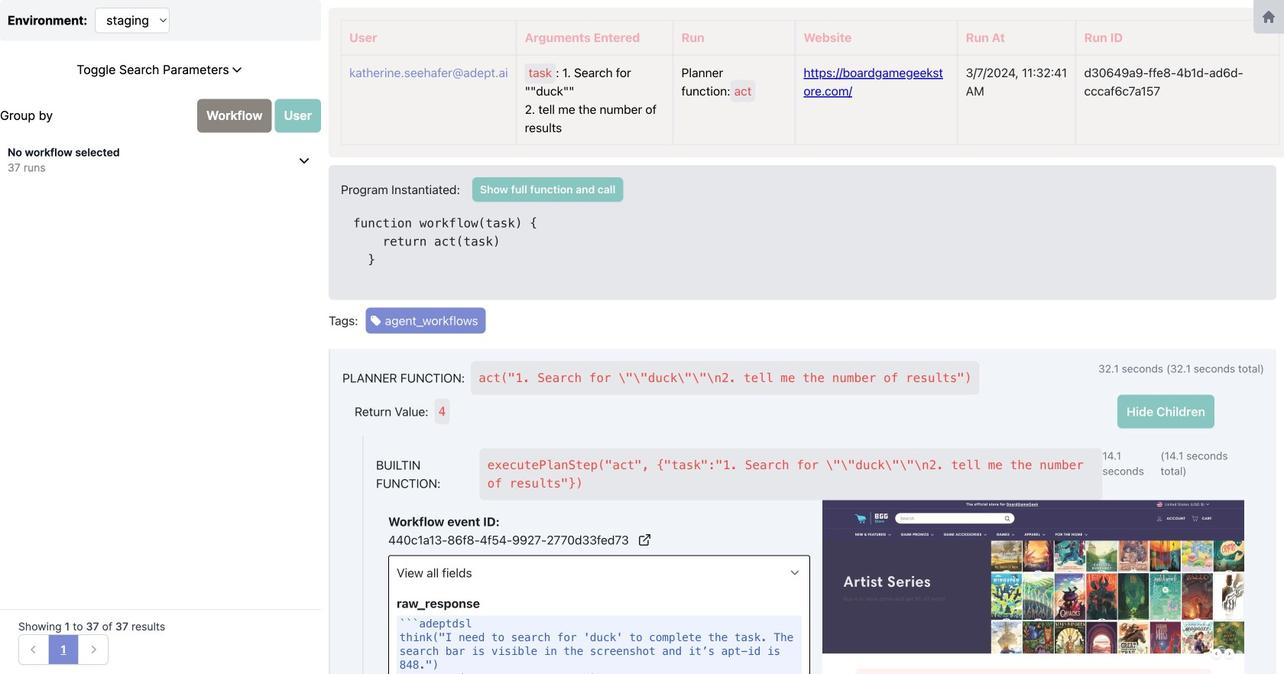 Task type: describe. For each thing, give the bounding box(es) containing it.
pagination element
[[18, 635, 109, 665]]



